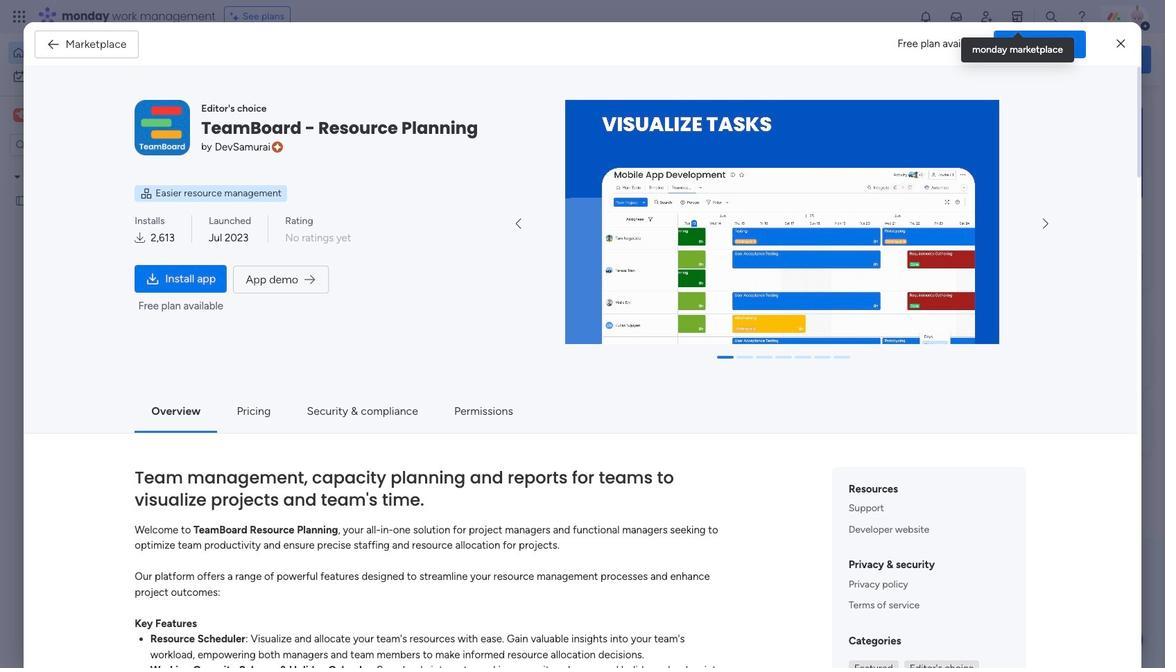 Task type: describe. For each thing, give the bounding box(es) containing it.
marketplace arrow right image
[[1043, 219, 1049, 230]]

help image
[[1075, 10, 1089, 24]]

lottie animation element
[[233, 266, 330, 298]]

lottie animation image
[[233, 266, 330, 293]]

help center element
[[944, 398, 1152, 453]]

workspace selection element
[[13, 107, 49, 124]]

quick search results list box
[[214, 130, 910, 314]]

1 vertical spatial workspace image
[[237, 419, 271, 452]]

0 horizontal spatial workspace image
[[15, 108, 25, 123]]

add to favorites image
[[872, 254, 886, 267]]

marketplace arrow left image
[[516, 219, 521, 230]]

v2 user feedback image
[[955, 52, 965, 67]]

select product image
[[12, 10, 26, 24]]

public board image
[[15, 194, 28, 207]]

0 vertical spatial option
[[8, 42, 169, 64]]

ruby anderson image
[[1127, 6, 1149, 28]]

app logo image
[[135, 100, 190, 155]]



Task type: locate. For each thing, give the bounding box(es) containing it.
workspace image
[[13, 108, 27, 123], [584, 419, 617, 452], [592, 423, 609, 448]]

0 horizontal spatial component image
[[232, 275, 244, 288]]

v2 download image
[[135, 230, 145, 246]]

1 horizontal spatial workspace image
[[237, 419, 271, 452]]

workspace image
[[15, 108, 25, 123], [237, 419, 271, 452]]

1 component image from the left
[[232, 275, 244, 288]]

close recently visited image
[[214, 113, 231, 130]]

option
[[8, 42, 169, 64], [8, 65, 169, 87], [0, 164, 177, 167]]

templates image image
[[956, 105, 1139, 201]]

1 horizontal spatial component image
[[690, 275, 703, 288]]

update feed image
[[950, 10, 964, 24]]

public board image
[[232, 253, 247, 269], [690, 253, 705, 269]]

invite members image
[[980, 10, 994, 24]]

Search in workspace field
[[29, 137, 116, 153]]

v2 bolt switch image
[[1063, 52, 1071, 67]]

easier resource management element
[[135, 185, 287, 202]]

0 horizontal spatial public board image
[[232, 253, 247, 269]]

public board image for second the component icon from right
[[232, 253, 247, 269]]

see plans image
[[230, 9, 243, 24]]

1 horizontal spatial public board image
[[690, 253, 705, 269]]

public board image for 1st the component icon from the right
[[690, 253, 705, 269]]

caret down image
[[15, 172, 20, 181]]

dapulse x slim image
[[1117, 36, 1126, 52]]

search everything image
[[1045, 10, 1059, 24]]

2 public board image from the left
[[690, 253, 705, 269]]

1 public board image from the left
[[232, 253, 247, 269]]

1 vertical spatial option
[[8, 65, 169, 87]]

2 vertical spatial option
[[0, 164, 177, 167]]

component image
[[232, 275, 244, 288], [690, 275, 703, 288]]

monday marketplace image
[[1011, 10, 1025, 24]]

list box
[[0, 162, 177, 399]]

notifications image
[[919, 10, 933, 24]]

0 vertical spatial workspace image
[[15, 108, 25, 123]]

2 component image from the left
[[690, 275, 703, 288]]



Task type: vqa. For each thing, say whether or not it's contained in the screenshot.
lottie animation element
yes



